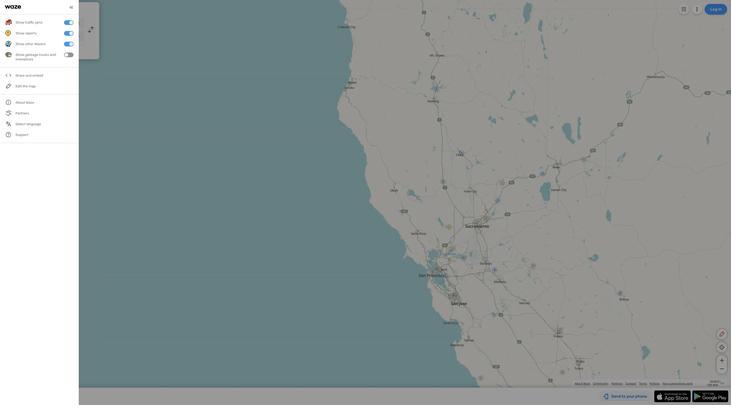 Task type: locate. For each thing, give the bounding box(es) containing it.
terms link
[[639, 382, 648, 386]]

and
[[26, 74, 32, 78]]

about waze link
[[575, 382, 591, 386]]

community
[[593, 382, 609, 386]]

zoom out image
[[719, 366, 726, 372]]

-
[[707, 384, 708, 387]]

|
[[720, 380, 721, 384]]

123.806
[[708, 384, 719, 387]]

directions
[[48, 6, 70, 12]]

Choose destination text field
[[17, 31, 84, 42]]

work
[[687, 382, 693, 386]]

current location image
[[7, 20, 14, 26]]

now
[[27, 49, 35, 54]]

terms
[[639, 382, 648, 386]]

39.053
[[710, 380, 720, 384]]

support link
[[626, 382, 637, 386]]

share and embed link
[[5, 70, 74, 81]]

how suggestions work link
[[663, 382, 693, 386]]

partners
[[612, 382, 623, 386]]

39.053 | -123.806
[[707, 380, 721, 387]]

leave now
[[16, 49, 35, 54]]

how
[[663, 382, 669, 386]]

link image
[[721, 381, 725, 386]]



Task type: describe. For each thing, give the bounding box(es) containing it.
zoom in image
[[719, 358, 726, 364]]

Choose starting point text field
[[17, 18, 84, 28]]

driving
[[31, 6, 47, 12]]

support
[[626, 382, 637, 386]]

about
[[575, 382, 583, 386]]

embed
[[32, 74, 43, 78]]

pencil image
[[719, 331, 726, 338]]

partners link
[[612, 382, 623, 386]]

waze
[[584, 382, 591, 386]]

driving directions
[[31, 6, 70, 12]]

notices link
[[650, 382, 660, 386]]

share
[[16, 74, 25, 78]]

notices
[[650, 382, 660, 386]]

clock image
[[6, 49, 12, 55]]

about waze community partners support terms notices how suggestions work
[[575, 382, 693, 386]]

leave
[[16, 49, 26, 54]]

suggestions
[[670, 382, 686, 386]]

share and embed
[[16, 74, 43, 78]]

code image
[[5, 72, 12, 79]]

community link
[[593, 382, 609, 386]]

location image
[[7, 33, 14, 39]]



Task type: vqa. For each thing, say whether or not it's contained in the screenshot.
(Alzira)
no



